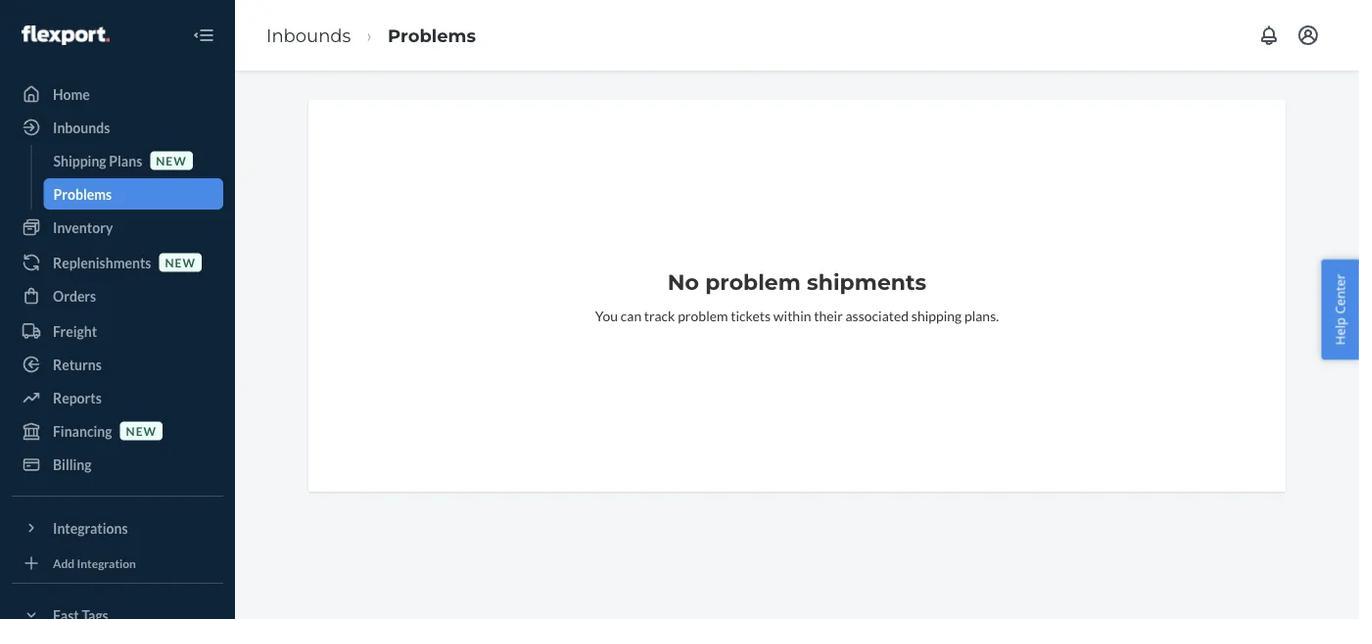 Task type: describe. For each thing, give the bounding box(es) containing it.
associated
[[846, 307, 909, 324]]

returns
[[53, 356, 102, 373]]

shipping
[[912, 307, 962, 324]]

reports
[[53, 389, 102, 406]]

home link
[[12, 78, 223, 110]]

new for replenishments
[[165, 255, 196, 269]]

inbounds inside inbounds link
[[53, 119, 110, 136]]

0 vertical spatial inbounds link
[[266, 24, 351, 46]]

add
[[53, 556, 75, 570]]

help center button
[[1322, 259, 1360, 360]]

tickets
[[731, 307, 771, 324]]

reports link
[[12, 382, 223, 413]]

problems inside 'breadcrumbs' navigation
[[388, 24, 476, 46]]

no problem shipments
[[668, 269, 927, 295]]

home
[[53, 86, 90, 102]]

you
[[595, 307, 618, 324]]

their
[[814, 307, 843, 324]]

0 vertical spatial problem
[[706, 269, 801, 295]]

center
[[1332, 274, 1349, 314]]

0 horizontal spatial problems link
[[44, 178, 223, 210]]

can
[[621, 307, 642, 324]]

inbounds inside 'breadcrumbs' navigation
[[266, 24, 351, 46]]

no
[[668, 269, 699, 295]]

1 vertical spatial inbounds link
[[12, 112, 223, 143]]

replenishments
[[53, 254, 151, 271]]

plans
[[109, 152, 142, 169]]



Task type: locate. For each thing, give the bounding box(es) containing it.
track
[[644, 307, 675, 324]]

returns link
[[12, 349, 223, 380]]

problem up "tickets"
[[706, 269, 801, 295]]

new for shipping plans
[[156, 153, 187, 167]]

breadcrumbs navigation
[[251, 7, 492, 64]]

financing
[[53, 423, 112, 439]]

integrations button
[[12, 512, 223, 544]]

integrations
[[53, 520, 128, 536]]

freight
[[53, 323, 97, 339]]

1 horizontal spatial problems link
[[388, 24, 476, 46]]

2 vertical spatial new
[[126, 424, 157, 438]]

billing link
[[12, 449, 223, 480]]

new down the reports link
[[126, 424, 157, 438]]

help
[[1332, 317, 1349, 345]]

shipping plans
[[53, 152, 142, 169]]

inventory
[[53, 219, 113, 236]]

new for financing
[[126, 424, 157, 438]]

0 horizontal spatial problems
[[53, 186, 112, 202]]

new
[[156, 153, 187, 167], [165, 255, 196, 269], [126, 424, 157, 438]]

inbounds link
[[266, 24, 351, 46], [12, 112, 223, 143]]

add integration link
[[12, 552, 223, 575]]

problem down 'no' at the top of the page
[[678, 307, 728, 324]]

1 vertical spatial new
[[165, 255, 196, 269]]

0 vertical spatial problems
[[388, 24, 476, 46]]

flexport logo image
[[22, 25, 110, 45]]

within
[[774, 307, 812, 324]]

inbounds
[[266, 24, 351, 46], [53, 119, 110, 136]]

billing
[[53, 456, 92, 473]]

integration
[[77, 556, 136, 570]]

0 vertical spatial new
[[156, 153, 187, 167]]

problems
[[388, 24, 476, 46], [53, 186, 112, 202]]

orders
[[53, 288, 96, 304]]

1 horizontal spatial problems
[[388, 24, 476, 46]]

problems link inside 'breadcrumbs' navigation
[[388, 24, 476, 46]]

problems link
[[388, 24, 476, 46], [44, 178, 223, 210]]

1 horizontal spatial inbounds
[[266, 24, 351, 46]]

0 vertical spatial inbounds
[[266, 24, 351, 46]]

orders link
[[12, 280, 223, 312]]

open notifications image
[[1258, 24, 1281, 47]]

add integration
[[53, 556, 136, 570]]

shipping
[[53, 152, 106, 169]]

inventory link
[[12, 212, 223, 243]]

help center
[[1332, 274, 1349, 345]]

close navigation image
[[192, 24, 216, 47]]

1 vertical spatial problems
[[53, 186, 112, 202]]

problem
[[706, 269, 801, 295], [678, 307, 728, 324]]

new up orders link
[[165, 255, 196, 269]]

open account menu image
[[1297, 24, 1321, 47]]

0 vertical spatial problems link
[[388, 24, 476, 46]]

0 horizontal spatial inbounds
[[53, 119, 110, 136]]

you can track problem tickets within their associated shipping plans.
[[595, 307, 999, 324]]

shipments
[[807, 269, 927, 295]]

1 vertical spatial inbounds
[[53, 119, 110, 136]]

0 horizontal spatial inbounds link
[[12, 112, 223, 143]]

plans.
[[965, 307, 999, 324]]

1 horizontal spatial inbounds link
[[266, 24, 351, 46]]

freight link
[[12, 315, 223, 347]]

new right plans
[[156, 153, 187, 167]]

1 vertical spatial problems link
[[44, 178, 223, 210]]

1 vertical spatial problem
[[678, 307, 728, 324]]



Task type: vqa. For each thing, say whether or not it's contained in the screenshot.
new to the middle
yes



